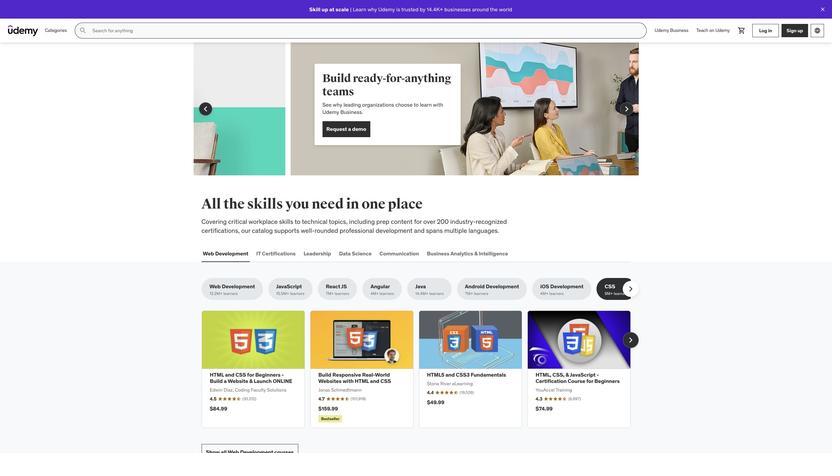 Task type: vqa. For each thing, say whether or not it's contained in the screenshot.


Task type: locate. For each thing, give the bounding box(es) containing it.
7m+ inside android development 7m+ learners
[[465, 291, 473, 296]]

1 horizontal spatial the
[[490, 6, 498, 13]]

& for intelligence
[[474, 250, 478, 257]]

4m+ down ios
[[540, 291, 548, 296]]

css up 9m+
[[605, 283, 615, 290]]

leadership button
[[302, 246, 332, 262]]

all the skills you need in one place
[[201, 196, 423, 213]]

responsive
[[332, 371, 361, 378]]

& inside button
[[474, 250, 478, 257]]

- inside html and css for beginners - build a website & launch online
[[282, 371, 284, 378]]

you
[[285, 196, 309, 213]]

with right websites
[[343, 378, 354, 384]]

place
[[388, 196, 423, 213]]

javascript 15.5m+ learners
[[276, 283, 305, 296]]

development inside button
[[215, 250, 248, 257]]

4m+ inside the ios development 4m+ learners
[[540, 291, 548, 296]]

next image
[[625, 284, 636, 294], [625, 335, 636, 345]]

development for ios development 4m+ learners
[[550, 283, 583, 290]]

2 horizontal spatial for
[[586, 378, 593, 384]]

why right see
[[289, 101, 299, 108]]

business down spans
[[427, 250, 449, 257]]

technical
[[302, 218, 328, 226]]

0 horizontal spatial beginners
[[255, 371, 281, 378]]

udemy business link
[[651, 23, 692, 39]]

business analytics & intelligence
[[427, 250, 508, 257]]

1 vertical spatial in
[[346, 196, 359, 213]]

0 vertical spatial a
[[305, 126, 308, 132]]

with
[[390, 101, 400, 108], [343, 378, 354, 384]]

build inside build ready-for-anything teams see why leading organizations choose to learn with udemy business.
[[279, 71, 307, 85]]

html left world
[[355, 378, 369, 384]]

for right course
[[586, 378, 593, 384]]

javascript inside javascript 15.5m+ learners
[[276, 283, 302, 290]]

businesses
[[444, 6, 471, 13]]

submit search image
[[79, 27, 87, 35]]

with right learn
[[390, 101, 400, 108]]

1 vertical spatial why
[[289, 101, 299, 108]]

web for web development
[[203, 250, 214, 257]]

8 learners from the left
[[614, 291, 628, 296]]

1 vertical spatial web
[[209, 283, 221, 290]]

teach on udemy
[[696, 27, 730, 33]]

web down certifications,
[[203, 250, 214, 257]]

over
[[423, 218, 435, 226]]

categories button
[[41, 23, 71, 39]]

1 vertical spatial javascript
[[570, 371, 596, 378]]

build for websites
[[318, 371, 331, 378]]

skills inside covering critical workplace skills to technical topics, including prep content for over 200 industry-recognized certifications, our catalog supports well-rounded professional development and spans multiple languages.
[[279, 218, 293, 226]]

css 9m+ learners
[[605, 283, 628, 296]]

2 horizontal spatial css
[[605, 283, 615, 290]]

learn
[[376, 101, 388, 108]]

up
[[322, 6, 328, 13], [798, 27, 803, 33]]

0 horizontal spatial the
[[223, 196, 245, 213]]

web inside web development 12.2m+ learners
[[209, 283, 221, 290]]

online
[[273, 378, 292, 384]]

development right ios
[[550, 283, 583, 290]]

build
[[279, 71, 307, 85], [318, 371, 331, 378], [210, 378, 223, 384]]

0 horizontal spatial build
[[210, 378, 223, 384]]

4 learners from the left
[[380, 291, 394, 296]]

css inside build responsive real-world websites with html and css
[[380, 378, 391, 384]]

development inside android development 7m+ learners
[[486, 283, 519, 290]]

for inside covering critical workplace skills to technical topics, including prep content for over 200 industry-recognized certifications, our catalog supports well-rounded professional development and spans multiple languages.
[[414, 218, 422, 226]]

web inside 'web development' button
[[203, 250, 214, 257]]

7m+ for react js
[[326, 291, 334, 296]]

android
[[465, 283, 485, 290]]

beginners right website
[[255, 371, 281, 378]]

business left teach
[[670, 27, 688, 33]]

0 horizontal spatial with
[[343, 378, 354, 384]]

0 horizontal spatial in
[[346, 196, 359, 213]]

request a demo link
[[279, 121, 327, 137]]

android development 7m+ learners
[[465, 283, 519, 296]]

demo
[[309, 126, 323, 132]]

1 horizontal spatial beginners
[[594, 378, 620, 384]]

up right sign
[[798, 27, 803, 33]]

1 - from the left
[[282, 371, 284, 378]]

14.4k+
[[427, 6, 443, 13]]

up for sign
[[798, 27, 803, 33]]

build left website
[[210, 378, 223, 384]]

web
[[203, 250, 214, 257], [209, 283, 221, 290]]

0 horizontal spatial &
[[249, 378, 253, 384]]

0 horizontal spatial up
[[322, 6, 328, 13]]

beginners inside html and css for beginners - build a website & launch online
[[255, 371, 281, 378]]

certifications,
[[201, 226, 240, 234]]

7m+ down android
[[465, 291, 473, 296]]

the left world
[[490, 6, 498, 13]]

javascript inside html, css, & javascript - certification course for beginners
[[570, 371, 596, 378]]

7 learners from the left
[[549, 291, 564, 296]]

0 horizontal spatial css
[[235, 371, 246, 378]]

beginners right course
[[594, 378, 620, 384]]

prep
[[376, 218, 389, 226]]

web up 12.2m+
[[209, 283, 221, 290]]

previous image
[[200, 104, 211, 114]]

1 horizontal spatial 4m+
[[540, 291, 548, 296]]

2 next image from the top
[[625, 335, 636, 345]]

0 horizontal spatial for
[[247, 371, 254, 378]]

1 next image from the top
[[625, 284, 636, 294]]

sign
[[787, 27, 797, 33]]

7m+ down react
[[326, 291, 334, 296]]

1 horizontal spatial up
[[798, 27, 803, 33]]

4m+ inside 'angular 4m+ learners'
[[371, 291, 379, 296]]

launch
[[254, 378, 272, 384]]

0 vertical spatial with
[[390, 101, 400, 108]]

1 horizontal spatial in
[[768, 27, 772, 33]]

workplace
[[249, 218, 278, 226]]

0 vertical spatial up
[[322, 6, 328, 13]]

content
[[391, 218, 413, 226]]

development for android development 7m+ learners
[[486, 283, 519, 290]]

- right the launch
[[282, 371, 284, 378]]

build up see
[[279, 71, 307, 85]]

|
[[350, 6, 352, 13]]

for inside html and css for beginners - build a website & launch online
[[247, 371, 254, 378]]

2 - from the left
[[597, 371, 599, 378]]

0 vertical spatial javascript
[[276, 283, 302, 290]]

0 horizontal spatial 4m+
[[371, 291, 379, 296]]

in right log
[[768, 27, 772, 33]]

web for web development 12.2m+ learners
[[209, 283, 221, 290]]

& inside html and css for beginners - build a website & launch online
[[249, 378, 253, 384]]

build responsive real-world websites with html and css
[[318, 371, 391, 384]]

categories
[[45, 27, 67, 33]]

industry-
[[450, 218, 476, 226]]

1 horizontal spatial -
[[597, 371, 599, 378]]

development inside the ios development 4m+ learners
[[550, 283, 583, 290]]

1 vertical spatial business
[[427, 250, 449, 257]]

0 horizontal spatial 7m+
[[326, 291, 334, 296]]

2 horizontal spatial &
[[566, 371, 569, 378]]

to up the supports
[[295, 218, 300, 226]]

& left the launch
[[249, 378, 253, 384]]

the
[[490, 6, 498, 13], [223, 196, 245, 213]]

css
[[605, 283, 615, 290], [235, 371, 246, 378], [380, 378, 391, 384]]

0 horizontal spatial why
[[289, 101, 299, 108]]

around
[[472, 6, 489, 13]]

development right android
[[486, 283, 519, 290]]

css inside css 9m+ learners
[[605, 283, 615, 290]]

0 vertical spatial carousel element
[[0, 43, 692, 175]]

1 vertical spatial with
[[343, 378, 354, 384]]

learners inside the ios development 4m+ learners
[[549, 291, 564, 296]]

3 learners from the left
[[335, 291, 349, 296]]

0 horizontal spatial a
[[224, 378, 227, 384]]

for left "over"
[[414, 218, 422, 226]]

websites
[[318, 378, 342, 384]]

learners inside css 9m+ learners
[[614, 291, 628, 296]]

1 horizontal spatial javascript
[[570, 371, 596, 378]]

is
[[396, 6, 400, 13]]

learn
[[353, 6, 366, 13]]

to
[[370, 101, 375, 108], [295, 218, 300, 226]]

1 horizontal spatial with
[[390, 101, 400, 108]]

why inside build ready-for-anything teams see why leading organizations choose to learn with udemy business.
[[289, 101, 299, 108]]

1 horizontal spatial 7m+
[[465, 291, 473, 296]]

up for skill
[[322, 6, 328, 13]]

0 horizontal spatial -
[[282, 371, 284, 378]]

next image inside the topic filters element
[[625, 284, 636, 294]]

js
[[341, 283, 347, 290]]

1 vertical spatial skills
[[279, 218, 293, 226]]

1 horizontal spatial css
[[380, 378, 391, 384]]

udemy image
[[8, 25, 38, 36]]

1 horizontal spatial html
[[355, 378, 369, 384]]

topics,
[[329, 218, 348, 226]]

skills
[[247, 196, 283, 213], [279, 218, 293, 226]]

1 horizontal spatial &
[[474, 250, 478, 257]]

skills up the supports
[[279, 218, 293, 226]]

critical
[[228, 218, 247, 226]]

html5 and css3 fundamentals link
[[427, 371, 506, 378]]

5 learners from the left
[[429, 291, 444, 296]]

2 7m+ from the left
[[465, 291, 473, 296]]

build left responsive
[[318, 371, 331, 378]]

0 vertical spatial the
[[490, 6, 498, 13]]

html left website
[[210, 371, 224, 378]]

development up 12.2m+
[[222, 283, 255, 290]]

to inside covering critical workplace skills to technical topics, including prep content for over 200 industry-recognized certifications, our catalog supports well-rounded professional development and spans multiple languages.
[[295, 218, 300, 226]]

7m+ inside the react js 7m+ learners
[[326, 291, 334, 296]]

1 vertical spatial next image
[[625, 335, 636, 345]]

0 vertical spatial to
[[370, 101, 375, 108]]

1 vertical spatial a
[[224, 378, 227, 384]]

7m+
[[326, 291, 334, 296], [465, 291, 473, 296]]

html
[[210, 371, 224, 378], [355, 378, 369, 384]]

to left learn
[[370, 101, 375, 108]]

html inside html and css for beginners - build a website & launch online
[[210, 371, 224, 378]]

teach on udemy link
[[692, 23, 734, 39]]

web development
[[203, 250, 248, 257]]

skills up workplace
[[247, 196, 283, 213]]

carousel element containing html and css for beginners - build a website & launch online
[[201, 311, 639, 428]]

2 horizontal spatial build
[[318, 371, 331, 378]]

for-
[[343, 71, 361, 85]]

6 learners from the left
[[474, 291, 488, 296]]

1 horizontal spatial build
[[279, 71, 307, 85]]

a inside html and css for beginners - build a website & launch online
[[224, 378, 227, 384]]

2 4m+ from the left
[[540, 291, 548, 296]]

ios
[[540, 283, 549, 290]]

0 vertical spatial skills
[[247, 196, 283, 213]]

development down certifications,
[[215, 250, 248, 257]]

css right real-
[[380, 378, 391, 384]]

1 vertical spatial to
[[295, 218, 300, 226]]

2 learners from the left
[[290, 291, 305, 296]]

1 horizontal spatial to
[[370, 101, 375, 108]]

& right css,
[[566, 371, 569, 378]]

0 horizontal spatial html
[[210, 371, 224, 378]]

css inside html and css for beginners - build a website & launch online
[[235, 371, 246, 378]]

0 vertical spatial why
[[368, 6, 377, 13]]

0 horizontal spatial javascript
[[276, 283, 302, 290]]

with inside build ready-for-anything teams see why leading organizations choose to learn with udemy business.
[[390, 101, 400, 108]]

a left website
[[224, 378, 227, 384]]

css left the launch
[[235, 371, 246, 378]]

development inside web development 12.2m+ learners
[[222, 283, 255, 290]]

& inside html, css, & javascript - certification course for beginners
[[566, 371, 569, 378]]

including
[[349, 218, 375, 226]]

react
[[326, 283, 340, 290]]

0 vertical spatial business
[[670, 27, 688, 33]]

0 horizontal spatial business
[[427, 250, 449, 257]]

learners
[[223, 291, 238, 296], [290, 291, 305, 296], [335, 291, 349, 296], [380, 291, 394, 296], [429, 291, 444, 296], [474, 291, 488, 296], [549, 291, 564, 296], [614, 291, 628, 296]]

1 4m+ from the left
[[371, 291, 379, 296]]

next image inside carousel element
[[625, 335, 636, 345]]

1 horizontal spatial why
[[368, 6, 377, 13]]

a left demo at the top left
[[305, 126, 308, 132]]

1 vertical spatial carousel element
[[201, 311, 639, 428]]

1 7m+ from the left
[[326, 291, 334, 296]]

1 vertical spatial the
[[223, 196, 245, 213]]

build inside build responsive real-world websites with html and css
[[318, 371, 331, 378]]

- right course
[[597, 371, 599, 378]]

need
[[312, 196, 344, 213]]

& right analytics
[[474, 250, 478, 257]]

in up including
[[346, 196, 359, 213]]

one
[[362, 196, 385, 213]]

for left online
[[247, 371, 254, 378]]

world
[[375, 371, 390, 378]]

why
[[368, 6, 377, 13], [289, 101, 299, 108]]

data science
[[339, 250, 372, 257]]

0 vertical spatial next image
[[625, 284, 636, 294]]

the up critical
[[223, 196, 245, 213]]

why right learn
[[368, 6, 377, 13]]

0 horizontal spatial to
[[295, 218, 300, 226]]

0 vertical spatial web
[[203, 250, 214, 257]]

4m+ down angular
[[371, 291, 379, 296]]

business.
[[297, 109, 320, 115]]

up left at
[[322, 6, 328, 13]]

1 learners from the left
[[223, 291, 238, 296]]

1 vertical spatial up
[[798, 27, 803, 33]]

choose a language image
[[814, 27, 821, 34]]

1 horizontal spatial for
[[414, 218, 422, 226]]

1 horizontal spatial business
[[670, 27, 688, 33]]

udemy
[[378, 6, 395, 13], [655, 27, 669, 33], [716, 27, 730, 33], [279, 109, 296, 115]]

next image
[[621, 104, 632, 114]]

with inside build responsive real-world websites with html and css
[[343, 378, 354, 384]]

carousel element
[[0, 43, 692, 175], [201, 311, 639, 428]]

learners inside the react js 7m+ learners
[[335, 291, 349, 296]]

javascript up 15.5m+
[[276, 283, 302, 290]]

javascript right css,
[[570, 371, 596, 378]]

15.5m+
[[276, 291, 289, 296]]

log in link
[[752, 24, 779, 37]]



Task type: describe. For each thing, give the bounding box(es) containing it.
and inside build responsive real-world websites with html and css
[[370, 378, 379, 384]]

Search for anything text field
[[91, 25, 639, 36]]

for inside html, css, & javascript - certification course for beginners
[[586, 378, 593, 384]]

udemy inside build ready-for-anything teams see why leading organizations choose to learn with udemy business.
[[279, 109, 296, 115]]

leading
[[300, 101, 317, 108]]

html,
[[536, 371, 551, 378]]

html and css for beginners - build a website & launch online
[[210, 371, 292, 384]]

rounded
[[315, 226, 338, 234]]

development for web development 12.2m+ learners
[[222, 283, 255, 290]]

choose
[[352, 101, 369, 108]]

close image
[[820, 6, 826, 13]]

learners inside android development 7m+ learners
[[474, 291, 488, 296]]

business analytics & intelligence button
[[426, 246, 509, 262]]

shopping cart with 0 items image
[[738, 27, 746, 35]]

0 vertical spatial in
[[768, 27, 772, 33]]

angular
[[371, 283, 390, 290]]

log in
[[759, 27, 772, 33]]

html, css, & javascript - certification course for beginners link
[[536, 371, 620, 384]]

beginners inside html, css, & javascript - certification course for beginners
[[594, 378, 620, 384]]

carousel element containing build ready-for-anything teams
[[0, 43, 692, 175]]

build inside html and css for beginners - build a website & launch online
[[210, 378, 223, 384]]

certification
[[536, 378, 567, 384]]

professional
[[340, 226, 374, 234]]

build responsive real-world websites with html and css link
[[318, 371, 391, 384]]

real-
[[362, 371, 375, 378]]

angular 4m+ learners
[[371, 283, 394, 296]]

our
[[241, 226, 250, 234]]

skill
[[309, 6, 320, 13]]

by
[[420, 6, 425, 13]]

supports
[[274, 226, 299, 234]]

all
[[201, 196, 221, 213]]

world
[[499, 6, 512, 13]]

12.2m+
[[209, 291, 222, 296]]

css3
[[456, 371, 470, 378]]

covering
[[201, 218, 227, 226]]

9m+
[[605, 291, 613, 296]]

html and css for beginners - build a website & launch online link
[[210, 371, 292, 384]]

trusted
[[401, 6, 419, 13]]

web development 12.2m+ learners
[[209, 283, 255, 296]]

and inside html and css for beginners - build a website & launch online
[[225, 371, 234, 378]]

languages.
[[469, 226, 499, 234]]

covering critical workplace skills to technical topics, including prep content for over 200 industry-recognized certifications, our catalog supports well-rounded professional development and spans multiple languages.
[[201, 218, 507, 234]]

next image for carousel element containing html and css for beginners - build a website & launch online
[[625, 335, 636, 345]]

why for teams
[[289, 101, 299, 108]]

see
[[279, 101, 288, 108]]

development for web development
[[215, 250, 248, 257]]

sign up
[[787, 27, 803, 33]]

to inside build ready-for-anything teams see why leading organizations choose to learn with udemy business.
[[370, 101, 375, 108]]

it certifications
[[256, 250, 296, 257]]

well-
[[301, 226, 315, 234]]

& for javascript
[[566, 371, 569, 378]]

html inside build responsive real-world websites with html and css
[[355, 378, 369, 384]]

teach
[[696, 27, 708, 33]]

next image for the topic filters element
[[625, 284, 636, 294]]

scale
[[336, 6, 349, 13]]

html5 and css3 fundamentals
[[427, 371, 506, 378]]

business inside button
[[427, 250, 449, 257]]

communication button
[[378, 246, 420, 262]]

teams
[[279, 85, 311, 99]]

and inside covering critical workplace skills to technical topics, including prep content for over 200 industry-recognized certifications, our catalog supports well-rounded professional development and spans multiple languages.
[[414, 226, 425, 234]]

14.4m+
[[415, 291, 428, 296]]

log
[[759, 27, 767, 33]]

7m+ for android development
[[465, 291, 473, 296]]

css,
[[553, 371, 565, 378]]

learners inside 'angular 4m+ learners'
[[380, 291, 394, 296]]

skill up at scale | learn why udemy is trusted by 14.4k+ businesses around the world
[[309, 6, 512, 13]]

learners inside javascript 15.5m+ learners
[[290, 291, 305, 296]]

web development button
[[201, 246, 250, 262]]

data science button
[[338, 246, 373, 262]]

learners inside java 14.4m+ learners
[[429, 291, 444, 296]]

build ready-for-anything teams see why leading organizations choose to learn with udemy business.
[[279, 71, 408, 115]]

java 14.4m+ learners
[[415, 283, 444, 296]]

catalog
[[252, 226, 273, 234]]

analytics
[[450, 250, 473, 257]]

ios development 4m+ learners
[[540, 283, 583, 296]]

anything
[[361, 71, 408, 85]]

- inside html, css, & javascript - certification course for beginners
[[597, 371, 599, 378]]

recognized
[[476, 218, 507, 226]]

build for teams
[[279, 71, 307, 85]]

science
[[352, 250, 372, 257]]

java
[[415, 283, 426, 290]]

udemy business
[[655, 27, 688, 33]]

request
[[283, 126, 304, 132]]

website
[[228, 378, 248, 384]]

fundamentals
[[471, 371, 506, 378]]

multiple
[[444, 226, 467, 234]]

learners inside web development 12.2m+ learners
[[223, 291, 238, 296]]

1 horizontal spatial a
[[305, 126, 308, 132]]

intelligence
[[479, 250, 508, 257]]

why for |
[[368, 6, 377, 13]]

development
[[376, 226, 413, 234]]

html, css, & javascript - certification course for beginners
[[536, 371, 620, 384]]

at
[[329, 6, 334, 13]]

200
[[437, 218, 449, 226]]

certifications
[[262, 250, 296, 257]]

request a demo
[[283, 126, 323, 132]]

leadership
[[304, 250, 331, 257]]

topic filters element
[[201, 278, 639, 300]]

it
[[256, 250, 261, 257]]

data
[[339, 250, 351, 257]]



